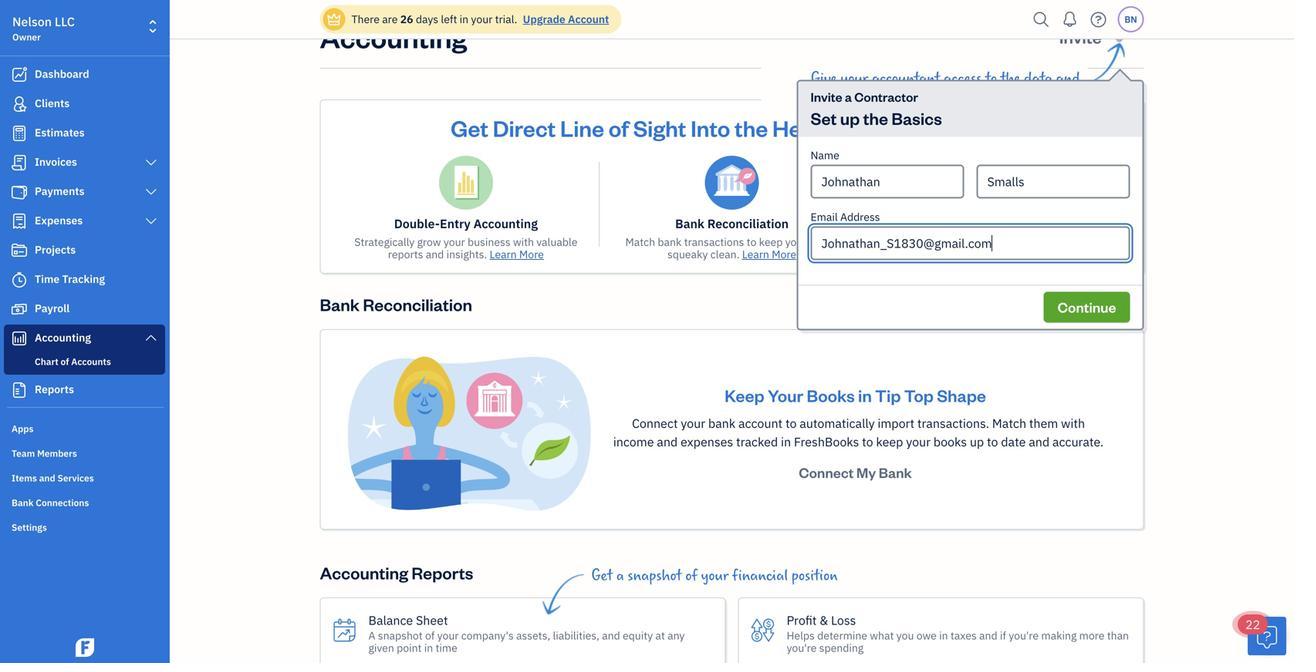 Task type: vqa. For each thing, say whether or not it's contained in the screenshot.
RATE corresponding to Set Billable Rate
no



Task type: describe. For each thing, give the bounding box(es) containing it.
services
[[57, 472, 94, 485]]

basics
[[892, 107, 942, 129]]

there are 26 days left in your trial. upgrade account
[[352, 12, 609, 26]]

squeaky
[[668, 247, 708, 262]]

of inside 'main' element
[[61, 356, 69, 368]]

create
[[885, 235, 917, 249]]

books inside match bank transactions to keep your books squeaky clean.
[[809, 235, 839, 249]]

insights.
[[447, 247, 487, 262]]

and inside the balance sheet a snapshot of your company's assets, liabilities, and equity at any given point in time
[[602, 629, 620, 643]]

settings link
[[4, 516, 165, 539]]

accountant
[[872, 70, 940, 87]]

upgrade account link
[[520, 12, 609, 26]]

of inside the create journal entries and edit accounts in the chart of accounts with
[[919, 247, 928, 262]]

match bank transactions to keep your books squeaky clean.
[[625, 235, 839, 262]]

bank inside button
[[879, 464, 912, 482]]

time
[[35, 272, 60, 286]]

income
[[613, 434, 654, 450]]

than
[[1107, 629, 1129, 643]]

your inside give your accountant access to the data and reports they need
[[841, 70, 868, 87]]

22
[[1246, 617, 1260, 633]]

in inside connect your bank account to automatically import transactions. match them with income and expenses tracked in freshbooks to keep your books up to date and accurate.
[[781, 434, 791, 450]]

of up 'accounts' at the right of the page
[[1039, 216, 1050, 232]]

account
[[568, 12, 609, 26]]

up inside connect your bank account to automatically import transactions. match them with income and expenses tracked in freshbooks to keep your books up to date and accurate.
[[970, 434, 984, 450]]

the inside give your accountant access to the data and reports they need
[[1001, 70, 1021, 87]]

up inside invite a contractor set up the basics
[[840, 107, 860, 129]]

payment image
[[10, 184, 29, 200]]

0 vertical spatial snapshot
[[628, 568, 682, 585]]

search image
[[1029, 8, 1054, 31]]

point
[[397, 641, 422, 656]]

in inside profit & loss helps determine what you owe in taxes and if you're making more than you're spending
[[939, 629, 948, 643]]

the inside the create journal entries and edit accounts in the chart of accounts with
[[1095, 235, 1111, 249]]

keep
[[725, 385, 765, 407]]

with inside connect your bank account to automatically import transactions. match them with income and expenses tracked in freshbooks to keep your books up to date and accurate.
[[1061, 416, 1085, 432]]

apps link
[[4, 417, 165, 440]]

payments link
[[4, 178, 165, 206]]

valuable
[[537, 235, 578, 249]]

to inside match bank transactions to keep your books squeaky clean.
[[747, 235, 757, 249]]

clean.
[[711, 247, 740, 262]]

invite for invite
[[1059, 26, 1102, 48]]

liabilities,
[[553, 629, 600, 643]]

project image
[[10, 243, 29, 259]]

bank down the strategically
[[320, 294, 360, 316]]

and right income
[[657, 434, 678, 450]]

to left date on the right
[[987, 434, 998, 450]]

automatically
[[800, 416, 875, 432]]

learn more for bank reconciliation
[[742, 247, 797, 262]]

bank reconciliation image
[[705, 156, 759, 210]]

taxes
[[951, 629, 977, 643]]

time
[[436, 641, 458, 656]]

tracked
[[736, 434, 778, 450]]

accounting reports
[[320, 562, 473, 584]]

connect for your
[[632, 416, 678, 432]]

and inside 'main' element
[[39, 472, 55, 485]]

strategically
[[354, 235, 415, 249]]

tracking
[[62, 272, 105, 286]]

your left financial
[[701, 568, 729, 585]]

time tracking link
[[4, 266, 165, 294]]

you
[[897, 629, 914, 643]]

in right left
[[460, 12, 469, 26]]

to right account
[[786, 416, 797, 432]]

payroll link
[[4, 296, 165, 323]]

chart inside the create journal entries and edit accounts in the chart of accounts with
[[890, 247, 916, 262]]

keep your books in tip top shape
[[725, 385, 986, 407]]

accounting link
[[4, 325, 165, 353]]

in inside the balance sheet a snapshot of your company's assets, liabilities, and equity at any given point in time
[[424, 641, 433, 656]]

trial.
[[495, 12, 517, 26]]

owner
[[12, 31, 41, 43]]

continue button
[[1044, 292, 1130, 323]]

and inside the create journal entries and edit accounts in the chart of accounts with
[[995, 235, 1014, 249]]

22 button
[[1238, 615, 1287, 656]]

and inside give your accountant access to the data and reports they need
[[1056, 70, 1080, 87]]

get direct line of sight into the health of your business
[[451, 113, 1013, 142]]

health
[[773, 113, 841, 142]]

entries inside the create journal entries and edit accounts in the chart of accounts with
[[959, 235, 993, 249]]

journal inside the create journal entries and edit accounts in the chart of accounts with
[[920, 235, 956, 249]]

match inside match bank transactions to keep your books squeaky clean.
[[625, 235, 655, 249]]

there
[[352, 12, 380, 26]]

a
[[369, 629, 375, 643]]

and down them
[[1029, 434, 1050, 450]]

invite for invite a contractor set up the basics
[[811, 88, 843, 105]]

1 horizontal spatial reconciliation
[[708, 216, 789, 232]]

expenses
[[35, 213, 83, 228]]

accounts
[[1037, 235, 1081, 249]]

nelson llc owner
[[12, 14, 75, 43]]

1 vertical spatial reports
[[412, 562, 473, 584]]

advanced
[[1002, 247, 1050, 262]]

invite button
[[1046, 19, 1144, 56]]

into
[[691, 113, 730, 142]]

nelson
[[12, 14, 52, 30]]

financial
[[732, 568, 788, 585]]

at
[[656, 629, 665, 643]]

your inside match bank transactions to keep your books squeaky clean.
[[785, 235, 807, 249]]

chevron large down image
[[144, 332, 158, 344]]

email address
[[811, 210, 880, 224]]

&
[[820, 613, 828, 629]]

0 horizontal spatial bank reconciliation
[[320, 294, 472, 316]]

expenses link
[[4, 208, 165, 235]]

0 horizontal spatial your
[[768, 385, 804, 407]]

chevron large down image for expenses
[[144, 215, 158, 228]]

Last Name text field
[[977, 165, 1130, 199]]

connect for my
[[799, 464, 854, 482]]

connect my bank button
[[785, 458, 926, 489]]

the right into
[[735, 113, 768, 142]]

transactions.
[[918, 416, 989, 432]]

double-entry accounting image
[[439, 156, 493, 210]]

llc
[[55, 14, 75, 30]]

members
[[37, 448, 77, 460]]

invoices
[[35, 155, 77, 169]]

of right line
[[609, 113, 629, 142]]

balance sheet a snapshot of your company's assets, liabilities, and equity at any given point in time
[[369, 613, 685, 656]]

business
[[468, 235, 511, 249]]

learn for entry
[[490, 247, 517, 262]]

entry
[[440, 216, 471, 232]]

clients
[[35, 96, 70, 110]]

grow
[[417, 235, 441, 249]]

chart inside 'main' element
[[35, 356, 58, 368]]

keep inside connect your bank account to automatically import transactions. match them with income and expenses tracked in freshbooks to keep your books up to date and accurate.
[[876, 434, 903, 450]]

more for double-entry accounting
[[519, 247, 544, 262]]

and up the create journal entries and edit accounts in the chart of accounts with
[[980, 216, 1002, 232]]

edit
[[1016, 235, 1035, 249]]

your inside 'strategically grow your business with valuable reports and insights.'
[[444, 235, 465, 249]]

with inside 'strategically grow your business with valuable reports and insights.'
[[513, 235, 534, 249]]

direct
[[493, 113, 556, 142]]

estimate image
[[10, 126, 29, 141]]

your inside the balance sheet a snapshot of your company's assets, liabilities, and equity at any given point in time
[[437, 629, 459, 643]]

0 vertical spatial accounts
[[1053, 216, 1106, 232]]

items and services
[[12, 472, 94, 485]]

reports inside give your accountant access to the data and reports they need
[[975, 89, 1016, 106]]

First Name text field
[[811, 165, 964, 199]]

expense image
[[10, 214, 29, 229]]

making
[[1041, 629, 1077, 643]]

days
[[416, 12, 438, 26]]

dashboard
[[35, 67, 89, 81]]

balance
[[369, 613, 413, 629]]

double-entry accounting
[[394, 216, 538, 232]]

reports link
[[4, 377, 165, 404]]

team members
[[12, 448, 77, 460]]

client image
[[10, 96, 29, 112]]

they
[[1020, 89, 1048, 106]]

1 horizontal spatial bank reconciliation
[[675, 216, 789, 232]]



Task type: locate. For each thing, give the bounding box(es) containing it.
in inside the create journal entries and edit accounts in the chart of accounts with
[[1084, 235, 1093, 249]]

reports down chart of accounts
[[35, 382, 74, 397]]

0 horizontal spatial with
[[513, 235, 534, 249]]

1 learn from the left
[[490, 247, 517, 262]]

your left trial.
[[471, 12, 493, 26]]

more
[[1079, 629, 1105, 643]]

in right 'accounts' at the right of the page
[[1084, 235, 1093, 249]]

a left contractor at the right top of page
[[845, 88, 852, 105]]

import
[[878, 416, 915, 432]]

with left valuable
[[513, 235, 534, 249]]

0 vertical spatial entries
[[936, 216, 977, 232]]

transactions
[[684, 235, 744, 249]]

2 learn from the left
[[742, 247, 769, 262]]

1 vertical spatial journal
[[920, 235, 956, 249]]

1 vertical spatial accounts
[[931, 247, 976, 262]]

your down the import
[[906, 434, 931, 450]]

and right items at the bottom of the page
[[39, 472, 55, 485]]

0 vertical spatial match
[[625, 235, 655, 249]]

and down journal entries and chart of accounts
[[995, 235, 1014, 249]]

account
[[739, 416, 783, 432]]

1 horizontal spatial accounts
[[931, 247, 976, 262]]

1 vertical spatial up
[[970, 434, 984, 450]]

helps
[[787, 629, 815, 643]]

reports
[[35, 382, 74, 397], [412, 562, 473, 584]]

bank inside 'main' element
[[12, 497, 34, 509]]

continue
[[1058, 298, 1116, 316]]

chart image
[[10, 331, 29, 347]]

owe
[[917, 629, 937, 643]]

accounts down "accounting" link
[[71, 356, 111, 368]]

accounts up 'accounts' at the right of the page
[[1053, 216, 1106, 232]]

1 vertical spatial keep
[[876, 434, 903, 450]]

1 vertical spatial chart
[[890, 247, 916, 262]]

to right access
[[986, 70, 997, 87]]

give your accountant access to the data and reports they need
[[811, 70, 1080, 106]]

0 horizontal spatial up
[[840, 107, 860, 129]]

accounts inside the create journal entries and edit accounts in the chart of accounts with
[[931, 247, 976, 262]]

1 horizontal spatial books
[[934, 434, 967, 450]]

a for set
[[845, 88, 852, 105]]

you're right if on the bottom of page
[[1009, 629, 1039, 643]]

get left direct
[[451, 113, 489, 142]]

your down entry
[[444, 235, 465, 249]]

1 vertical spatial a
[[616, 568, 624, 585]]

freshbooks
[[794, 434, 859, 450]]

dashboard image
[[10, 67, 29, 83]]

1 horizontal spatial keep
[[876, 434, 903, 450]]

and up "need"
[[1056, 70, 1080, 87]]

chevron large down image for invoices
[[144, 157, 158, 169]]

left
[[441, 12, 457, 26]]

1 horizontal spatial your
[[870, 113, 917, 142]]

0 vertical spatial bank reconciliation
[[675, 216, 789, 232]]

if
[[1000, 629, 1006, 643]]

to inside give your accountant access to the data and reports they need
[[986, 70, 997, 87]]

accurate.
[[1053, 434, 1104, 450]]

your up 'expenses' at the bottom right of page
[[681, 416, 705, 432]]

a up equity at the bottom of the page
[[616, 568, 624, 585]]

resource center badge image
[[1248, 617, 1287, 656]]

snapshot
[[628, 568, 682, 585], [378, 629, 423, 643]]

snapshot right the a
[[378, 629, 423, 643]]

chevron large down image inside payments "link"
[[144, 186, 158, 198]]

money image
[[10, 302, 29, 317]]

bank reconciliation down the strategically
[[320, 294, 472, 316]]

connections
[[36, 497, 89, 509]]

keep down the import
[[876, 434, 903, 450]]

bank reconciliation
[[675, 216, 789, 232], [320, 294, 472, 316]]

spending
[[819, 641, 864, 656]]

assets,
[[516, 629, 550, 643]]

1 chevron large down image from the top
[[144, 157, 158, 169]]

to right clean.
[[747, 235, 757, 249]]

0 horizontal spatial snapshot
[[378, 629, 423, 643]]

up
[[840, 107, 860, 129], [970, 434, 984, 450]]

2 learn more from the left
[[742, 247, 797, 262]]

bank left transactions
[[658, 235, 682, 249]]

0 vertical spatial journal
[[890, 216, 934, 232]]

connect your bank account to begin matching your bank transactions image
[[345, 355, 592, 513]]

of right set
[[845, 113, 865, 142]]

chart down first name text box
[[890, 247, 916, 262]]

1 horizontal spatial you're
[[1009, 629, 1039, 643]]

bank down items at the bottom of the page
[[12, 497, 34, 509]]

books
[[807, 385, 855, 407]]

estimates
[[35, 125, 85, 140]]

0 horizontal spatial reconciliation
[[363, 294, 472, 316]]

items
[[12, 472, 37, 485]]

reports
[[975, 89, 1016, 106], [388, 247, 423, 262]]

get a snapshot of your financial position
[[592, 568, 838, 585]]

your right give
[[841, 70, 868, 87]]

your
[[471, 12, 493, 26], [841, 70, 868, 87], [444, 235, 465, 249], [785, 235, 807, 249], [681, 416, 705, 432], [906, 434, 931, 450], [701, 568, 729, 585], [437, 629, 459, 643]]

invoice image
[[10, 155, 29, 171]]

3 chevron large down image from the top
[[144, 215, 158, 228]]

entries down journal entries and chart of accounts
[[959, 235, 993, 249]]

journal right create
[[920, 235, 956, 249]]

snapshot up at
[[628, 568, 682, 585]]

2 vertical spatial chevron large down image
[[144, 215, 158, 228]]

a
[[845, 88, 852, 105], [616, 568, 624, 585]]

email
[[811, 210, 838, 224]]

projects link
[[4, 237, 165, 265]]

0 horizontal spatial bank
[[658, 235, 682, 249]]

you're down profit
[[787, 641, 817, 656]]

1 vertical spatial connect
[[799, 464, 854, 482]]

with down journal entries and chart of accounts
[[978, 247, 999, 262]]

name
[[811, 148, 840, 162]]

0 vertical spatial chevron large down image
[[144, 157, 158, 169]]

0 vertical spatial bank
[[658, 235, 682, 249]]

books inside connect your bank account to automatically import transactions. match them with income and expenses tracked in freshbooks to keep your books up to date and accurate.
[[934, 434, 967, 450]]

the inside invite a contractor set up the basics
[[863, 107, 888, 129]]

1 horizontal spatial reports
[[412, 562, 473, 584]]

0 vertical spatial get
[[451, 113, 489, 142]]

1 horizontal spatial snapshot
[[628, 568, 682, 585]]

and left if on the bottom of page
[[979, 629, 998, 643]]

match inside connect your bank account to automatically import transactions. match them with income and expenses tracked in freshbooks to keep your books up to date and accurate.
[[992, 416, 1027, 432]]

1 horizontal spatial learn more
[[742, 247, 797, 262]]

get up 'liabilities,'
[[592, 568, 613, 585]]

0 horizontal spatial reports
[[388, 247, 423, 262]]

0 vertical spatial chart
[[1004, 216, 1036, 232]]

bank inside connect your bank account to automatically import transactions. match them with income and expenses tracked in freshbooks to keep your books up to date and accurate.
[[708, 416, 736, 432]]

more right clean.
[[772, 247, 797, 262]]

with inside the create journal entries and edit accounts in the chart of accounts with
[[978, 247, 999, 262]]

0 horizontal spatial get
[[451, 113, 489, 142]]

0 vertical spatial reports
[[35, 382, 74, 397]]

bank reconciliation up match bank transactions to keep your books squeaky clean.
[[675, 216, 789, 232]]

in left the tip
[[858, 385, 872, 407]]

0 vertical spatial up
[[840, 107, 860, 129]]

connect inside connect your bank account to automatically import transactions. match them with income and expenses tracked in freshbooks to keep your books up to date and accurate.
[[632, 416, 678, 432]]

1 horizontal spatial more
[[772, 247, 797, 262]]

1 vertical spatial bank
[[708, 416, 736, 432]]

top
[[904, 385, 934, 407]]

sheet
[[416, 613, 448, 629]]

bank up transactions
[[675, 216, 705, 232]]

1 vertical spatial your
[[768, 385, 804, 407]]

of inside the balance sheet a snapshot of your company's assets, liabilities, and equity at any given point in time
[[425, 629, 435, 643]]

accounting inside "accounting" link
[[35, 331, 91, 345]]

invite inside dropdown button
[[1059, 26, 1102, 48]]

get for get direct line of sight into the health of your business
[[451, 113, 489, 142]]

2 horizontal spatial accounts
[[1053, 216, 1106, 232]]

1 vertical spatial books
[[934, 434, 967, 450]]

determine
[[817, 629, 867, 643]]

1 vertical spatial reconciliation
[[363, 294, 472, 316]]

1 horizontal spatial connect
[[799, 464, 854, 482]]

address
[[840, 210, 880, 224]]

1 vertical spatial entries
[[959, 235, 993, 249]]

0 vertical spatial connect
[[632, 416, 678, 432]]

invite left chevrondown image
[[1059, 26, 1102, 48]]

keep right clean.
[[759, 235, 783, 249]]

chevron large down image down payments "link"
[[144, 215, 158, 228]]

in right owe
[[939, 629, 948, 643]]

learn for reconciliation
[[742, 247, 769, 262]]

chevron large down image
[[144, 157, 158, 169], [144, 186, 158, 198], [144, 215, 158, 228]]

with up accurate.
[[1061, 416, 1085, 432]]

0 horizontal spatial match
[[625, 235, 655, 249]]

learn right clean.
[[742, 247, 769, 262]]

chart down "accounting" link
[[35, 356, 58, 368]]

journal up create
[[890, 216, 934, 232]]

0 horizontal spatial books
[[809, 235, 839, 249]]

0 horizontal spatial a
[[616, 568, 624, 585]]

bn
[[1125, 13, 1137, 25]]

and left insights.
[[426, 247, 444, 262]]

0 horizontal spatial learn more
[[490, 247, 544, 262]]

contractor
[[855, 88, 918, 105]]

to up my
[[862, 434, 873, 450]]

give
[[811, 70, 837, 87]]

reconciliation down grow
[[363, 294, 472, 316]]

journal entries and chart of accounts
[[890, 216, 1106, 232]]

chevron large down image for payments
[[144, 186, 158, 198]]

1 horizontal spatial reports
[[975, 89, 1016, 106]]

journal
[[890, 216, 934, 232], [920, 235, 956, 249]]

1 more from the left
[[519, 247, 544, 262]]

reports down access
[[975, 89, 1016, 106]]

and
[[1056, 70, 1080, 87], [980, 216, 1002, 232], [995, 235, 1014, 249], [426, 247, 444, 262], [657, 434, 678, 450], [1029, 434, 1050, 450], [39, 472, 55, 485], [602, 629, 620, 643], [979, 629, 998, 643]]

your up account
[[768, 385, 804, 407]]

company's
[[461, 629, 514, 643]]

line
[[560, 113, 604, 142]]

0 horizontal spatial learn
[[490, 247, 517, 262]]

chevron large down image up expenses link
[[144, 186, 158, 198]]

of
[[609, 113, 629, 142], [845, 113, 865, 142], [1039, 216, 1050, 232], [919, 247, 928, 262], [61, 356, 69, 368], [685, 568, 698, 585], [425, 629, 435, 643]]

1 horizontal spatial get
[[592, 568, 613, 585]]

bank up 'expenses' at the bottom right of page
[[708, 416, 736, 432]]

0 horizontal spatial accounts
[[71, 356, 111, 368]]

are
[[382, 12, 398, 26]]

1 horizontal spatial with
[[978, 247, 999, 262]]

your left company's in the left bottom of the page
[[437, 629, 459, 643]]

more
[[519, 247, 544, 262], [772, 247, 797, 262]]

accounting
[[320, 19, 467, 55], [474, 216, 538, 232], [1052, 247, 1106, 262], [35, 331, 91, 345], [320, 562, 408, 584]]

1 vertical spatial reports
[[388, 247, 423, 262]]

chevrondown image
[[1109, 26, 1130, 48]]

0 vertical spatial your
[[870, 113, 917, 142]]

bn button
[[1118, 6, 1144, 32]]

given
[[369, 641, 394, 656]]

0 horizontal spatial chart
[[35, 356, 58, 368]]

1 vertical spatial bank reconciliation
[[320, 294, 472, 316]]

1 vertical spatial snapshot
[[378, 629, 423, 643]]

the right 'accounts' at the right of the page
[[1095, 235, 1111, 249]]

learn more right insights.
[[490, 247, 544, 262]]

entries up the create journal entries and edit accounts in the chart of accounts with
[[936, 216, 977, 232]]

go to help image
[[1086, 8, 1111, 31]]

notifications image
[[1058, 4, 1082, 35]]

0 horizontal spatial you're
[[787, 641, 817, 656]]

of left "time" at the left
[[425, 629, 435, 643]]

1 vertical spatial invite
[[811, 88, 843, 105]]

bank
[[675, 216, 705, 232], [320, 294, 360, 316], [879, 464, 912, 482], [12, 497, 34, 509]]

get for get a snapshot of your financial position
[[592, 568, 613, 585]]

connect inside button
[[799, 464, 854, 482]]

Enter an email address text field
[[811, 227, 1130, 260]]

1 horizontal spatial a
[[845, 88, 852, 105]]

bank
[[658, 235, 682, 249], [708, 416, 736, 432]]

in right tracked
[[781, 434, 791, 450]]

shape
[[937, 385, 986, 407]]

learn right insights.
[[490, 247, 517, 262]]

my
[[857, 464, 876, 482]]

0 vertical spatial books
[[809, 235, 839, 249]]

0 vertical spatial reconciliation
[[708, 216, 789, 232]]

entries
[[936, 216, 977, 232], [959, 235, 993, 249]]

need
[[1051, 89, 1080, 106]]

1 learn more from the left
[[490, 247, 544, 262]]

freshbooks image
[[73, 639, 97, 658]]

more for bank reconciliation
[[772, 247, 797, 262]]

reports inside 'strategically grow your business with valuable reports and insights.'
[[388, 247, 423, 262]]

crown image
[[326, 11, 342, 27]]

books down email
[[809, 235, 839, 249]]

1 horizontal spatial chart
[[890, 247, 916, 262]]

chart up 'edit'
[[1004, 216, 1036, 232]]

a inside invite a contractor set up the basics
[[845, 88, 852, 105]]

what
[[870, 629, 894, 643]]

keep inside match bank transactions to keep your books squeaky clean.
[[759, 235, 783, 249]]

the
[[1001, 70, 1021, 87], [863, 107, 888, 129], [735, 113, 768, 142], [1095, 235, 1111, 249]]

chart of accounts
[[35, 356, 111, 368]]

accounts inside chart of accounts link
[[71, 356, 111, 368]]

in
[[460, 12, 469, 26], [1084, 235, 1093, 249], [858, 385, 872, 407], [781, 434, 791, 450], [939, 629, 948, 643], [424, 641, 433, 656]]

and inside profit & loss helps determine what you owe in taxes and if you're making more than you're spending
[[979, 629, 998, 643]]

invite down give
[[811, 88, 843, 105]]

chevron large down image up payments "link"
[[144, 157, 158, 169]]

bank right my
[[879, 464, 912, 482]]

loss
[[831, 613, 856, 629]]

timer image
[[10, 272, 29, 288]]

bank inside match bank transactions to keep your books squeaky clean.
[[658, 235, 682, 249]]

up right set
[[840, 107, 860, 129]]

connect down freshbooks
[[799, 464, 854, 482]]

2 vertical spatial accounts
[[71, 356, 111, 368]]

settings
[[12, 522, 47, 534]]

estimates link
[[4, 120, 165, 147]]

accounts right create
[[931, 247, 976, 262]]

set
[[811, 107, 837, 129]]

2 more from the left
[[772, 247, 797, 262]]

of left financial
[[685, 568, 698, 585]]

of down "accounting" link
[[61, 356, 69, 368]]

0 horizontal spatial reports
[[35, 382, 74, 397]]

0 horizontal spatial keep
[[759, 235, 783, 249]]

1 horizontal spatial bank
[[708, 416, 736, 432]]

your right clean.
[[785, 235, 807, 249]]

2 chevron large down image from the top
[[144, 186, 158, 198]]

data
[[1024, 70, 1053, 87]]

more right business
[[519, 247, 544, 262]]

2 horizontal spatial with
[[1061, 416, 1085, 432]]

match up date on the right
[[992, 416, 1027, 432]]

1 horizontal spatial match
[[992, 416, 1027, 432]]

your down contractor at the right top of page
[[870, 113, 917, 142]]

in left "time" at the left
[[424, 641, 433, 656]]

strategically grow your business with valuable reports and insights.
[[354, 235, 578, 262]]

main element
[[0, 0, 208, 664]]

team members link
[[4, 441, 165, 465]]

journal entries and chart of accounts image
[[971, 156, 1025, 210]]

double-
[[394, 216, 440, 232]]

reconciliation up match bank transactions to keep your books squeaky clean.
[[708, 216, 789, 232]]

reports inside 'main' element
[[35, 382, 74, 397]]

0 horizontal spatial connect
[[632, 416, 678, 432]]

upgrade
[[523, 12, 566, 26]]

2 horizontal spatial chart
[[1004, 216, 1036, 232]]

and inside 'strategically grow your business with valuable reports and insights.'
[[426, 247, 444, 262]]

profit & loss helps determine what you owe in taxes and if you're making more than you're spending
[[787, 613, 1129, 656]]

books down transactions.
[[934, 434, 967, 450]]

connect up income
[[632, 416, 678, 432]]

connect my bank
[[799, 464, 912, 482]]

sight
[[633, 113, 686, 142]]

the down contractor at the right top of page
[[863, 107, 888, 129]]

1 horizontal spatial learn
[[742, 247, 769, 262]]

0 horizontal spatial invite
[[811, 88, 843, 105]]

snapshot inside the balance sheet a snapshot of your company's assets, liabilities, and equity at any given point in time
[[378, 629, 423, 643]]

1 vertical spatial chevron large down image
[[144, 186, 158, 198]]

and left equity at the bottom of the page
[[602, 629, 620, 643]]

1 horizontal spatial invite
[[1059, 26, 1102, 48]]

invite
[[1059, 26, 1102, 48], [811, 88, 843, 105]]

the left data
[[1001, 70, 1021, 87]]

0 horizontal spatial more
[[519, 247, 544, 262]]

invite inside invite a contractor set up the basics
[[811, 88, 843, 105]]

up down transactions.
[[970, 434, 984, 450]]

1 vertical spatial get
[[592, 568, 613, 585]]

learn more for double-entry accounting
[[490, 247, 544, 262]]

a for of
[[616, 568, 624, 585]]

0 vertical spatial invite
[[1059, 26, 1102, 48]]

access
[[944, 70, 982, 87]]

0 vertical spatial keep
[[759, 235, 783, 249]]

of right create
[[919, 247, 928, 262]]

1 vertical spatial match
[[992, 416, 1027, 432]]

2 vertical spatial chart
[[35, 356, 58, 368]]

1 horizontal spatial up
[[970, 434, 984, 450]]

0 vertical spatial reports
[[975, 89, 1016, 106]]

report image
[[10, 383, 29, 398]]

reports down double- at top
[[388, 247, 423, 262]]

reports up sheet
[[412, 562, 473, 584]]

match left squeaky at the top right
[[625, 235, 655, 249]]

learn more right clean.
[[742, 247, 797, 262]]

expenses
[[681, 434, 733, 450]]

0 vertical spatial a
[[845, 88, 852, 105]]



